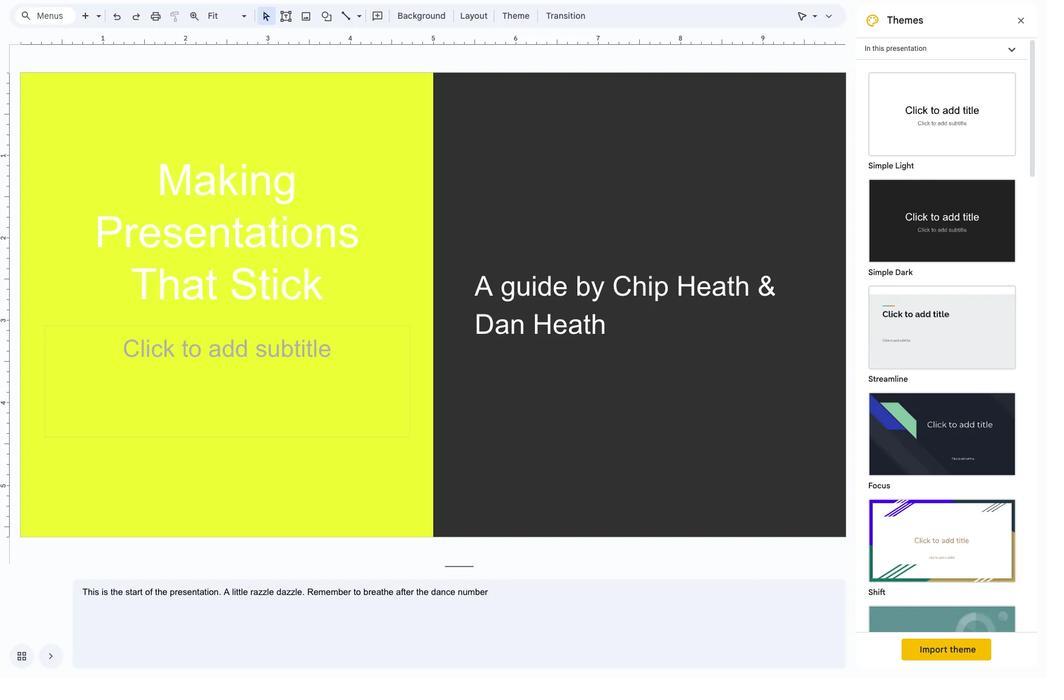 Task type: locate. For each thing, give the bounding box(es) containing it.
simple left dark on the top of the page
[[869, 267, 894, 278]]

import
[[921, 645, 948, 656]]

mode and view toolbar
[[793, 4, 839, 28]]

theme
[[951, 645, 977, 656]]

2 simple from the top
[[869, 267, 894, 278]]

focus
[[869, 481, 891, 491]]

themes application
[[0, 0, 1048, 679]]

insert image image
[[299, 7, 313, 24]]

Simple Dark radio
[[863, 173, 1023, 280]]

import theme button
[[902, 639, 992, 661]]

live pointer settings image
[[810, 8, 818, 12]]

1 vertical spatial simple
[[869, 267, 894, 278]]

light
[[896, 161, 915, 171]]

in this presentation
[[865, 44, 927, 53]]

0 vertical spatial simple
[[869, 161, 894, 171]]

simple dark
[[869, 267, 914, 278]]

Zoom field
[[204, 7, 252, 25]]

navigation
[[0, 635, 63, 679]]

shape image
[[320, 7, 334, 24]]

dark
[[896, 267, 914, 278]]

Momentum radio
[[863, 600, 1023, 679]]

1 simple from the top
[[869, 161, 894, 171]]

themes section
[[856, 4, 1038, 679]]

simple inside option
[[869, 267, 894, 278]]

in
[[865, 44, 871, 53]]

simple left "light"
[[869, 161, 894, 171]]

option group containing simple light
[[856, 60, 1028, 679]]

new slide with layout image
[[93, 8, 101, 12]]

shift
[[869, 588, 886, 598]]

option group
[[856, 60, 1028, 679]]

themes
[[888, 15, 924, 27]]

simple inside radio
[[869, 161, 894, 171]]

layout button
[[457, 7, 492, 25]]

simple
[[869, 161, 894, 171], [869, 267, 894, 278]]

simple light
[[869, 161, 915, 171]]

transition
[[546, 10, 586, 21]]

Menus field
[[15, 7, 76, 24]]



Task type: vqa. For each thing, say whether or not it's contained in the screenshot.
Momentum image in the right of the page
yes



Task type: describe. For each thing, give the bounding box(es) containing it.
transition button
[[541, 7, 591, 25]]

import theme
[[921, 645, 977, 656]]

theme button
[[497, 7, 536, 25]]

main toolbar
[[44, 0, 592, 500]]

theme
[[503, 10, 530, 21]]

in this presentation tab
[[856, 38, 1028, 60]]

Shift radio
[[863, 493, 1023, 600]]

Focus radio
[[863, 386, 1023, 493]]

Zoom text field
[[206, 7, 240, 24]]

momentum image
[[870, 607, 1016, 679]]

simple for simple light
[[869, 161, 894, 171]]

presentation
[[887, 44, 927, 53]]

this
[[873, 44, 885, 53]]

navigation inside themes 'application'
[[0, 635, 63, 679]]

streamline
[[869, 374, 909, 384]]

Streamline radio
[[863, 280, 1023, 386]]

background
[[398, 10, 446, 21]]

option group inside themes section
[[856, 60, 1028, 679]]

layout
[[461, 10, 488, 21]]

Simple Light radio
[[863, 66, 1023, 679]]

simple for simple dark
[[869, 267, 894, 278]]

background button
[[392, 7, 451, 25]]



